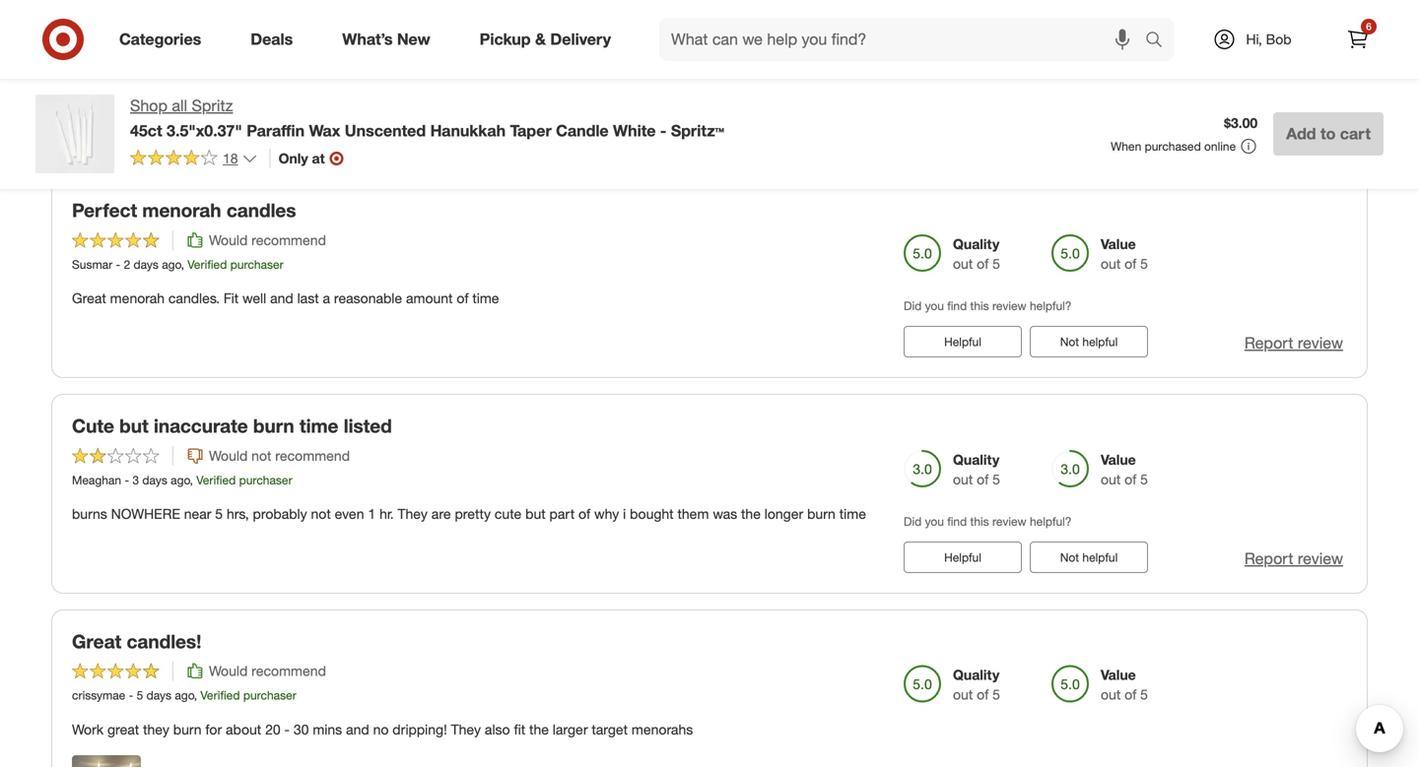 Task type: vqa. For each thing, say whether or not it's contained in the screenshot.
SHOP ALL SPRITZ 45CT 3.5"X0.37" PARAFFIN WAX UNSCENTED HANUKKAH TAPER CANDLE WHITE - SPRITZ™
yes



Task type: describe. For each thing, give the bounding box(es) containing it.
not helpful button for perfect menorah candles
[[1030, 326, 1148, 358]]

taper
[[510, 121, 552, 140]]

fit
[[514, 721, 525, 738]]

ago for but
[[171, 473, 190, 488]]

inaccurate
[[154, 415, 248, 438]]

deals link
[[234, 18, 318, 61]]

a
[[323, 290, 330, 307]]

$3.00
[[1224, 114, 1258, 132]]

great menorah candles. fit well and last a reasonable amount of time
[[72, 290, 499, 307]]

online
[[1204, 139, 1236, 154]]

candles for menorah
[[226, 199, 296, 222]]

they
[[143, 721, 169, 738]]

1 this from the top
[[970, 83, 989, 98]]

- for great candles!
[[129, 689, 133, 703]]

1 horizontal spatial not
[[311, 505, 331, 523]]

recommend left what's
[[251, 16, 326, 33]]

great for great candles!
[[72, 631, 121, 653]]

report for cute but inaccurate burn time listed
[[1245, 549, 1293, 569]]

i
[[623, 505, 626, 523]]

burns nowhere near 5 hrs, probably not even 1 hr. they are pretty cute but part of why i bought them was the longer burn time
[[72, 505, 866, 523]]

well
[[242, 290, 266, 307]]

when
[[1111, 139, 1141, 154]]

days right pete
[[117, 41, 142, 56]]

not for perfect menorah candles
[[1060, 335, 1079, 349]]

1 horizontal spatial hanukkah
[[229, 74, 291, 91]]

1 helpful? from the top
[[1030, 83, 1072, 98]]

add
[[1286, 124, 1316, 143]]

pickup & delivery
[[480, 30, 611, 49]]

add to cart button
[[1273, 112, 1384, 156]]

spritz
[[192, 96, 233, 115]]

report review button for perfect menorah candles
[[1245, 332, 1343, 355]]

1
[[368, 505, 376, 523]]

are
[[431, 505, 451, 523]]

longer
[[764, 505, 803, 523]]

part
[[549, 505, 575, 523]]

unscented
[[345, 121, 426, 140]]

value out of 5 for perfect menorah candles
[[1101, 235, 1148, 272]]

amount
[[406, 290, 453, 307]]

crissymae - 5 days ago , verified purchaser
[[72, 689, 296, 703]]

work great they burn for about 20 - 30 mins and no dripping! they also fit the larger target menorahs
[[72, 721, 693, 738]]

paraffin
[[247, 121, 305, 140]]

this for cute but inaccurate burn time listed
[[970, 514, 989, 529]]

purchased
[[1145, 139, 1201, 154]]

pickup & delivery link
[[463, 18, 636, 61]]

quality for inaccurate
[[953, 451, 1000, 468]]

18 link
[[130, 149, 258, 171]]

near
[[184, 505, 211, 523]]

cute
[[495, 505, 522, 523]]

perfect
[[72, 199, 137, 222]]

hrs,
[[227, 505, 249, 523]]

delivery
[[550, 30, 611, 49]]

crissymae
[[72, 689, 125, 703]]

ago up 44 hanukkah candles for hanukkah
[[145, 41, 164, 56]]

, for menorah
[[181, 257, 184, 272]]

categories link
[[102, 18, 226, 61]]

value out of 5 for cute but inaccurate burn time listed
[[1101, 451, 1148, 488]]

to
[[1320, 124, 1336, 143]]

deals
[[251, 30, 293, 49]]

them
[[677, 505, 709, 523]]

great
[[107, 721, 139, 738]]

new
[[397, 30, 430, 49]]

recommend up 30
[[251, 663, 326, 680]]

What can we help you find? suggestions appear below search field
[[659, 18, 1150, 61]]

quality for candles
[[953, 235, 1000, 253]]

1 horizontal spatial but
[[525, 505, 546, 523]]

45ct
[[130, 121, 162, 140]]

1 horizontal spatial they
[[451, 721, 481, 738]]

probably
[[253, 505, 307, 523]]

2 days ago , verified purchaser
[[107, 41, 267, 56]]

days for but
[[142, 473, 167, 488]]

listed
[[344, 415, 392, 438]]

burn for work great they burn for about 20 - 30 mins and no dripping! they also fit the larger target menorahs
[[173, 721, 202, 738]]

1 would recommend from the top
[[209, 16, 326, 33]]

search
[[1136, 32, 1184, 51]]

meaghan
[[72, 473, 121, 488]]

did you find this review helpful? for perfect menorah candles
[[904, 299, 1072, 313]]

would for menorah
[[209, 232, 248, 249]]

hanukkah inside shop all spritz 45ct 3.5"x0.37" paraffin wax unscented hanukkah taper candle white - spritz™
[[430, 121, 506, 140]]

find for cute but inaccurate burn time listed
[[947, 514, 967, 529]]

hi, bob
[[1246, 31, 1291, 48]]

categories
[[119, 30, 201, 49]]

susmar
[[72, 257, 112, 272]]

18
[[223, 150, 238, 167]]

purchaser for menorah
[[230, 257, 283, 272]]

what's
[[342, 30, 393, 49]]

did for cute but inaccurate burn time listed
[[904, 514, 922, 529]]

helpful button for perfect menorah candles
[[904, 326, 1022, 358]]

pretty
[[455, 505, 491, 523]]

44
[[72, 74, 87, 91]]

hr.
[[379, 505, 394, 523]]

candles for hanukkah
[[157, 74, 205, 91]]

candles.
[[168, 290, 220, 307]]

why
[[594, 505, 619, 523]]

not for cute but inaccurate burn time listed
[[1060, 550, 1079, 565]]

helpful for cute but inaccurate burn time listed
[[944, 550, 981, 565]]

verified up 44 hanukkah candles for hanukkah
[[171, 41, 210, 56]]

find for perfect menorah candles
[[947, 299, 967, 313]]

report review for cute but inaccurate burn time listed
[[1245, 549, 1343, 569]]

2 horizontal spatial burn
[[807, 505, 836, 523]]

even
[[335, 505, 364, 523]]

helpful for cute but inaccurate burn time listed
[[1082, 550, 1118, 565]]

target
[[592, 721, 628, 738]]

, for candles!
[[194, 689, 197, 703]]

all
[[172, 96, 187, 115]]

value for cute but inaccurate burn time listed
[[1101, 451, 1136, 468]]

candle
[[556, 121, 609, 140]]

you for perfect menorah candles
[[925, 299, 944, 313]]

susmar - 2 days ago , verified purchaser
[[72, 257, 283, 272]]

add to cart
[[1286, 124, 1371, 143]]

image of 45ct 3.5"x0.37" paraffin wax unscented hanukkah taper candle white - spritz™ image
[[35, 95, 114, 173]]

3 quality from the top
[[953, 667, 1000, 684]]

20
[[265, 721, 281, 738]]

6 link
[[1336, 18, 1380, 61]]

when purchased online
[[1111, 139, 1236, 154]]

value for great candles!
[[1101, 667, 1136, 684]]

not helpful for perfect menorah candles
[[1060, 335, 1118, 349]]

pete
[[72, 41, 96, 56]]

report review button for cute but inaccurate burn time listed
[[1245, 548, 1343, 570]]

pickup
[[480, 30, 531, 49]]

0 horizontal spatial the
[[529, 721, 549, 738]]

only
[[278, 150, 308, 167]]

, up 44 hanukkah candles for hanukkah
[[164, 41, 168, 56]]



Task type: locate. For each thing, give the bounding box(es) containing it.
1 vertical spatial and
[[346, 721, 369, 738]]

quality
[[953, 235, 1000, 253], [953, 451, 1000, 468], [953, 667, 1000, 684]]

1 find from the top
[[947, 83, 967, 98]]

ago down candles!
[[175, 689, 194, 703]]

cart
[[1340, 124, 1371, 143]]

1 vertical spatial but
[[525, 505, 546, 523]]

2 not from the top
[[1060, 550, 1079, 565]]

the
[[741, 505, 761, 523], [529, 721, 549, 738]]

0 vertical spatial not
[[251, 447, 271, 464]]

also
[[485, 721, 510, 738]]

2 not helpful button from the top
[[1030, 542, 1148, 573]]

value for perfect menorah candles
[[1101, 235, 1136, 253]]

great up crissymae
[[72, 631, 121, 653]]

would for but
[[209, 447, 248, 464]]

would recommend up well
[[209, 232, 326, 249]]

burn right longer
[[807, 505, 836, 523]]

purchaser for candles!
[[243, 689, 296, 703]]

helpful
[[944, 335, 981, 349], [944, 550, 981, 565]]

1 not from the top
[[1060, 335, 1079, 349]]

last
[[297, 290, 319, 307]]

1 report review from the top
[[1245, 118, 1343, 137]]

1 vertical spatial quality out of 5
[[953, 451, 1000, 488]]

-
[[660, 121, 667, 140], [116, 257, 120, 272], [125, 473, 129, 488], [129, 689, 133, 703], [284, 721, 290, 738]]

would recommend up 2 days ago , verified purchaser
[[209, 16, 326, 33]]

0 horizontal spatial 2
[[107, 41, 114, 56]]

would not recommend
[[209, 447, 350, 464]]

menorah for great
[[110, 290, 165, 307]]

0 vertical spatial helpful button
[[904, 326, 1022, 358]]

0 vertical spatial find
[[947, 83, 967, 98]]

1 horizontal spatial and
[[346, 721, 369, 738]]

3 quality out of 5 from the top
[[953, 667, 1000, 704]]

1 vertical spatial helpful
[[1082, 550, 1118, 565]]

1 you from the top
[[925, 83, 944, 98]]

2 vertical spatial report review
[[1245, 549, 1343, 569]]

not
[[1060, 335, 1079, 349], [1060, 550, 1079, 565]]

candles down 18
[[226, 199, 296, 222]]

burn up would not recommend
[[253, 415, 294, 438]]

bought
[[630, 505, 674, 523]]

1 vertical spatial you
[[925, 299, 944, 313]]

reasonable
[[334, 290, 402, 307]]

2 would from the top
[[209, 232, 248, 249]]

would down cute but inaccurate burn time listed
[[209, 447, 248, 464]]

value out of 5 for great candles!
[[1101, 667, 1148, 704]]

1 vertical spatial helpful button
[[904, 542, 1022, 573]]

quality out of 5
[[953, 235, 1000, 272], [953, 451, 1000, 488], [953, 667, 1000, 704]]

0 horizontal spatial burn
[[173, 721, 202, 738]]

1 vertical spatial report
[[1245, 334, 1293, 353]]

6
[[1366, 20, 1372, 33]]

nowhere
[[111, 505, 180, 523]]

hanukkah left taper
[[430, 121, 506, 140]]

menorahs
[[632, 721, 693, 738]]

but right 'cute'
[[119, 415, 149, 438]]

4 value out of 5 from the top
[[1101, 667, 1148, 704]]

0 vertical spatial time
[[472, 290, 499, 307]]

report
[[1245, 118, 1293, 137], [1245, 334, 1293, 353], [1245, 549, 1293, 569]]

0 vertical spatial report
[[1245, 118, 1293, 137]]

1 vertical spatial the
[[529, 721, 549, 738]]

1 helpful from the top
[[944, 335, 981, 349]]

, up candles.
[[181, 257, 184, 272]]

1 vertical spatial candles
[[226, 199, 296, 222]]

2
[[107, 41, 114, 56], [124, 257, 130, 272]]

and left 'no'
[[346, 721, 369, 738]]

find
[[947, 83, 967, 98], [947, 299, 967, 313], [947, 514, 967, 529]]

ago
[[145, 41, 164, 56], [162, 257, 181, 272], [171, 473, 190, 488], [175, 689, 194, 703]]

would up crissymae - 5 days ago , verified purchaser
[[209, 663, 248, 680]]

burn right they
[[173, 721, 202, 738]]

4 value from the top
[[1101, 667, 1136, 684]]

purchaser down would not recommend
[[239, 473, 292, 488]]

1 vertical spatial they
[[451, 721, 481, 738]]

0 vertical spatial and
[[270, 290, 293, 307]]

would for candles!
[[209, 663, 248, 680]]

days for menorah
[[134, 257, 159, 272]]

recommend down listed
[[275, 447, 350, 464]]

verified for but
[[196, 473, 236, 488]]

0 horizontal spatial not
[[251, 447, 271, 464]]

1 vertical spatial this
[[970, 299, 989, 313]]

0 vertical spatial great
[[72, 290, 106, 307]]

1 great from the top
[[72, 290, 106, 307]]

hi,
[[1246, 31, 1262, 48]]

did for perfect menorah candles
[[904, 299, 922, 313]]

0 vertical spatial helpful
[[1082, 335, 1118, 349]]

would recommend up 20
[[209, 663, 326, 680]]

wax
[[309, 121, 340, 140]]

2 quality from the top
[[953, 451, 1000, 468]]

out
[[1101, 39, 1121, 57], [953, 255, 973, 272], [1101, 255, 1121, 272], [953, 471, 973, 488], [1101, 471, 1121, 488], [953, 687, 973, 704], [1101, 687, 1121, 704]]

helpful? for cute but inaccurate burn time listed
[[1030, 514, 1072, 529]]

what's new
[[342, 30, 430, 49]]

1 horizontal spatial 2
[[124, 257, 130, 272]]

would recommend
[[209, 16, 326, 33], [209, 232, 326, 249], [209, 663, 326, 680]]

days for candles!
[[146, 689, 171, 703]]

candles!
[[127, 631, 201, 653]]

did you find this review helpful? for cute but inaccurate burn time listed
[[904, 514, 1072, 529]]

they left also
[[451, 721, 481, 738]]

burn for cute but inaccurate burn time listed
[[253, 415, 294, 438]]

0 vertical spatial would recommend
[[209, 16, 326, 33]]

2 helpful from the top
[[944, 550, 981, 565]]

1 vertical spatial burn
[[807, 505, 836, 523]]

menorah
[[142, 199, 221, 222], [110, 290, 165, 307]]

1 quality from the top
[[953, 235, 1000, 253]]

1 vertical spatial not
[[311, 505, 331, 523]]

0 horizontal spatial and
[[270, 290, 293, 307]]

mins
[[313, 721, 342, 738]]

not
[[251, 447, 271, 464], [311, 505, 331, 523]]

1 horizontal spatial candles
[[226, 199, 296, 222]]

1 vertical spatial not helpful
[[1060, 550, 1118, 565]]

0 vertical spatial not helpful
[[1060, 335, 1118, 349]]

2 horizontal spatial hanukkah
[[430, 121, 506, 140]]

1 did from the top
[[904, 83, 922, 98]]

2 great from the top
[[72, 631, 121, 653]]

would left deals
[[209, 16, 248, 33]]

1 vertical spatial report review button
[[1245, 332, 1343, 355]]

days
[[117, 41, 142, 56], [134, 257, 159, 272], [142, 473, 167, 488], [146, 689, 171, 703]]

helpful for perfect menorah candles
[[944, 335, 981, 349]]

0 vertical spatial helpful
[[944, 335, 981, 349]]

1 vertical spatial quality
[[953, 451, 1000, 468]]

was
[[713, 505, 737, 523]]

not helpful
[[1060, 335, 1118, 349], [1060, 550, 1118, 565]]

0 vertical spatial 2
[[107, 41, 114, 56]]

recommend up great menorah candles. fit well and last a reasonable amount of time
[[251, 232, 326, 249]]

2 did you find this review helpful? from the top
[[904, 299, 1072, 313]]

ago for candles!
[[175, 689, 194, 703]]

0 vertical spatial candles
[[157, 74, 205, 91]]

hanukkah up shop
[[91, 74, 153, 91]]

1 vertical spatial not helpful button
[[1030, 542, 1148, 573]]

not down cute but inaccurate burn time listed
[[251, 447, 271, 464]]

days right the 3
[[142, 473, 167, 488]]

0 vertical spatial did
[[904, 83, 922, 98]]

hanukkah down deals
[[229, 74, 291, 91]]

2 vertical spatial did
[[904, 514, 922, 529]]

2 you from the top
[[925, 299, 944, 313]]

- left the 3
[[125, 473, 129, 488]]

purchaser up spritz
[[214, 41, 267, 56]]

time
[[472, 290, 499, 307], [299, 415, 338, 438], [839, 505, 866, 523]]

- inside shop all spritz 45ct 3.5"x0.37" paraffin wax unscented hanukkah taper candle white - spritz™
[[660, 121, 667, 140]]

candles
[[157, 74, 205, 91], [226, 199, 296, 222]]

1 vertical spatial helpful?
[[1030, 299, 1072, 313]]

2 quality out of 5 from the top
[[953, 451, 1000, 488]]

for left about
[[205, 721, 222, 738]]

- right the white
[[660, 121, 667, 140]]

2 helpful? from the top
[[1030, 299, 1072, 313]]

30
[[294, 721, 309, 738]]

3 report review from the top
[[1245, 549, 1343, 569]]

2 vertical spatial did you find this review helpful?
[[904, 514, 1072, 529]]

1 did you find this review helpful? from the top
[[904, 83, 1072, 98]]

helpful? for perfect menorah candles
[[1030, 299, 1072, 313]]

- left 30
[[284, 721, 290, 738]]

verified for menorah
[[188, 257, 227, 272]]

purchaser for but
[[239, 473, 292, 488]]

no
[[373, 721, 389, 738]]

would recommend for perfect menorah candles
[[209, 232, 326, 249]]

perfect menorah candles
[[72, 199, 296, 222]]

- for cute but inaccurate burn time listed
[[125, 473, 129, 488]]

2 report review from the top
[[1245, 334, 1343, 353]]

report review button
[[1245, 116, 1343, 139], [1245, 332, 1343, 355], [1245, 548, 1343, 570]]

2 report review button from the top
[[1245, 332, 1343, 355]]

1 vertical spatial menorah
[[110, 290, 165, 307]]

- right crissymae
[[129, 689, 133, 703]]

menorah down susmar - 2 days ago , verified purchaser
[[110, 290, 165, 307]]

, up near
[[190, 473, 193, 488]]

0 vertical spatial report review button
[[1245, 116, 1343, 139]]

quality out of 5 for candles
[[953, 235, 1000, 272]]

3 you from the top
[[925, 514, 944, 529]]

work
[[72, 721, 104, 738]]

verified up about
[[200, 689, 240, 703]]

would
[[209, 16, 248, 33], [209, 232, 248, 249], [209, 447, 248, 464], [209, 663, 248, 680]]

the right was
[[741, 505, 761, 523]]

1 value from the top
[[1101, 20, 1136, 37]]

0 vertical spatial quality
[[953, 235, 1000, 253]]

you for cute but inaccurate burn time listed
[[925, 514, 944, 529]]

, for but
[[190, 473, 193, 488]]

ago for menorah
[[162, 257, 181, 272]]

spritz™
[[671, 121, 724, 140]]

this for perfect menorah candles
[[970, 299, 989, 313]]

3 value from the top
[[1101, 451, 1136, 468]]

purchaser up well
[[230, 257, 283, 272]]

, down candles!
[[194, 689, 197, 703]]

1 vertical spatial time
[[299, 415, 338, 438]]

menorah down 18 link
[[142, 199, 221, 222]]

1 horizontal spatial burn
[[253, 415, 294, 438]]

2 value out of 5 from the top
[[1101, 235, 1148, 272]]

- right susmar
[[116, 257, 120, 272]]

2 find from the top
[[947, 299, 967, 313]]

helpful for perfect menorah candles
[[1082, 335, 1118, 349]]

great down susmar
[[72, 290, 106, 307]]

1 report from the top
[[1245, 118, 1293, 137]]

3 value out of 5 from the top
[[1101, 451, 1148, 488]]

days up they
[[146, 689, 171, 703]]

1 vertical spatial did
[[904, 299, 922, 313]]

not helpful for cute but inaccurate burn time listed
[[1060, 550, 1118, 565]]

they right hr.
[[398, 505, 428, 523]]

2 vertical spatial time
[[839, 505, 866, 523]]

value
[[1101, 20, 1136, 37], [1101, 235, 1136, 253], [1101, 451, 1136, 468], [1101, 667, 1136, 684]]

and left last
[[270, 290, 293, 307]]

of
[[1125, 39, 1136, 57], [977, 255, 989, 272], [1125, 255, 1136, 272], [457, 290, 469, 307], [977, 471, 989, 488], [1125, 471, 1136, 488], [578, 505, 590, 523], [977, 687, 989, 704], [1125, 687, 1136, 704]]

1 vertical spatial would recommend
[[209, 232, 326, 249]]

value out of 5
[[1101, 20, 1148, 57], [1101, 235, 1148, 272], [1101, 451, 1148, 488], [1101, 667, 1148, 704]]

0 vertical spatial did you find this review helpful?
[[904, 83, 1072, 98]]

2 did from the top
[[904, 299, 922, 313]]

1 vertical spatial find
[[947, 299, 967, 313]]

0 vertical spatial report review
[[1245, 118, 1343, 137]]

3 did you find this review helpful? from the top
[[904, 514, 1072, 529]]

0 vertical spatial menorah
[[142, 199, 221, 222]]

1 report review button from the top
[[1245, 116, 1343, 139]]

recommend
[[251, 16, 326, 33], [251, 232, 326, 249], [275, 447, 350, 464], [251, 663, 326, 680]]

cute but inaccurate burn time listed
[[72, 415, 392, 438]]

3 helpful? from the top
[[1030, 514, 1072, 529]]

but left part
[[525, 505, 546, 523]]

helpful?
[[1030, 83, 1072, 98], [1030, 299, 1072, 313], [1030, 514, 1072, 529]]

1 would from the top
[[209, 16, 248, 33]]

2 vertical spatial find
[[947, 514, 967, 529]]

days right susmar
[[134, 257, 159, 272]]

would recommend for great candles!
[[209, 663, 326, 680]]

time left listed
[[299, 415, 338, 438]]

verified up near
[[196, 473, 236, 488]]

0 horizontal spatial but
[[119, 415, 149, 438]]

great candles!
[[72, 631, 201, 653]]

2 not helpful from the top
[[1060, 550, 1118, 565]]

not left even
[[311, 505, 331, 523]]

2 vertical spatial quality out of 5
[[953, 667, 1000, 704]]

2 vertical spatial report review button
[[1245, 548, 1343, 570]]

0 horizontal spatial hanukkah
[[91, 74, 153, 91]]

verified for candles!
[[200, 689, 240, 703]]

report review
[[1245, 118, 1343, 137], [1245, 334, 1343, 353], [1245, 549, 1343, 569]]

3 find from the top
[[947, 514, 967, 529]]

report for perfect menorah candles
[[1245, 334, 1293, 353]]

would down 'perfect menorah candles'
[[209, 232, 248, 249]]

2 vertical spatial helpful?
[[1030, 514, 1072, 529]]

0 vertical spatial not
[[1060, 335, 1079, 349]]

2 would recommend from the top
[[209, 232, 326, 249]]

2 value from the top
[[1101, 235, 1136, 253]]

2 vertical spatial burn
[[173, 721, 202, 738]]

0 horizontal spatial time
[[299, 415, 338, 438]]

3.5"x0.37"
[[167, 121, 242, 140]]

cute
[[72, 415, 114, 438]]

0 vertical spatial for
[[209, 74, 225, 91]]

at
[[312, 150, 325, 167]]

time right the "amount"
[[472, 290, 499, 307]]

3 this from the top
[[970, 514, 989, 529]]

2 vertical spatial you
[[925, 514, 944, 529]]

did
[[904, 83, 922, 98], [904, 299, 922, 313], [904, 514, 922, 529]]

search button
[[1136, 18, 1184, 65]]

0 vertical spatial but
[[119, 415, 149, 438]]

0 horizontal spatial they
[[398, 505, 428, 523]]

not helpful button for cute but inaccurate burn time listed
[[1030, 542, 1148, 573]]

0 vertical spatial they
[[398, 505, 428, 523]]

1 quality out of 5 from the top
[[953, 235, 1000, 272]]

dripping!
[[392, 721, 447, 738]]

0 vertical spatial burn
[[253, 415, 294, 438]]

meaghan - 3 days ago , verified purchaser
[[72, 473, 292, 488]]

1 value out of 5 from the top
[[1101, 20, 1148, 57]]

purchaser up 20
[[243, 689, 296, 703]]

2 helpful from the top
[[1082, 550, 1118, 565]]

2 helpful button from the top
[[904, 542, 1022, 573]]

about
[[226, 721, 261, 738]]

report review for perfect menorah candles
[[1245, 334, 1343, 353]]

1 vertical spatial helpful
[[944, 550, 981, 565]]

3 report review button from the top
[[1245, 548, 1343, 570]]

&
[[535, 30, 546, 49]]

0 vertical spatial this
[[970, 83, 989, 98]]

0 vertical spatial you
[[925, 83, 944, 98]]

burn
[[253, 415, 294, 438], [807, 505, 836, 523], [173, 721, 202, 738]]

1 vertical spatial report review
[[1245, 334, 1343, 353]]

2 vertical spatial this
[[970, 514, 989, 529]]

1 vertical spatial 2
[[124, 257, 130, 272]]

menorah for perfect
[[142, 199, 221, 222]]

2 vertical spatial quality
[[953, 667, 1000, 684]]

1 helpful button from the top
[[904, 326, 1022, 358]]

helpful
[[1082, 335, 1118, 349], [1082, 550, 1118, 565]]

larger
[[553, 721, 588, 738]]

ago up near
[[171, 473, 190, 488]]

1 horizontal spatial time
[[472, 290, 499, 307]]

white
[[613, 121, 656, 140]]

2 horizontal spatial time
[[839, 505, 866, 523]]

0 vertical spatial not helpful button
[[1030, 326, 1148, 358]]

2 report from the top
[[1245, 334, 1293, 353]]

0 vertical spatial helpful?
[[1030, 83, 1072, 98]]

1 not helpful button from the top
[[1030, 326, 1148, 358]]

what's new link
[[325, 18, 455, 61]]

3 report from the top
[[1245, 549, 1293, 569]]

1 vertical spatial not
[[1060, 550, 1079, 565]]

3 did from the top
[[904, 514, 922, 529]]

purchaser
[[214, 41, 267, 56], [230, 257, 283, 272], [239, 473, 292, 488], [243, 689, 296, 703]]

0 vertical spatial quality out of 5
[[953, 235, 1000, 272]]

1 not helpful from the top
[[1060, 335, 1118, 349]]

4 would from the top
[[209, 663, 248, 680]]

verified up candles.
[[188, 257, 227, 272]]

shop all spritz 45ct 3.5"x0.37" paraffin wax unscented hanukkah taper candle white - spritz™
[[130, 96, 724, 140]]

time right longer
[[839, 505, 866, 523]]

0 horizontal spatial candles
[[157, 74, 205, 91]]

candles up all in the left of the page
[[157, 74, 205, 91]]

2 vertical spatial would recommend
[[209, 663, 326, 680]]

0 vertical spatial the
[[741, 505, 761, 523]]

ago up candles.
[[162, 257, 181, 272]]

2 vertical spatial report
[[1245, 549, 1293, 569]]

1 horizontal spatial the
[[741, 505, 761, 523]]

2 right pete
[[107, 41, 114, 56]]

1 vertical spatial did you find this review helpful?
[[904, 299, 1072, 313]]

3 would recommend from the top
[[209, 663, 326, 680]]

helpful button for cute but inaccurate burn time listed
[[904, 542, 1022, 573]]

44 hanukkah candles for hanukkah
[[72, 74, 291, 91]]

1 vertical spatial great
[[72, 631, 121, 653]]

2 right susmar
[[124, 257, 130, 272]]

burns
[[72, 505, 107, 523]]

great for great menorah candles. fit well and last a reasonable amount of time
[[72, 290, 106, 307]]

review
[[992, 83, 1026, 98], [1298, 118, 1343, 137], [992, 299, 1026, 313], [1298, 334, 1343, 353], [992, 514, 1026, 529], [1298, 549, 1343, 569]]

the right fit
[[529, 721, 549, 738]]

quality out of 5 for inaccurate
[[953, 451, 1000, 488]]

fit
[[224, 290, 239, 307]]

for up spritz
[[209, 74, 225, 91]]

- for perfect menorah candles
[[116, 257, 120, 272]]

3 would from the top
[[209, 447, 248, 464]]

2 this from the top
[[970, 299, 989, 313]]

1 vertical spatial for
[[205, 721, 222, 738]]

only at
[[278, 150, 325, 167]]

1 helpful from the top
[[1082, 335, 1118, 349]]



